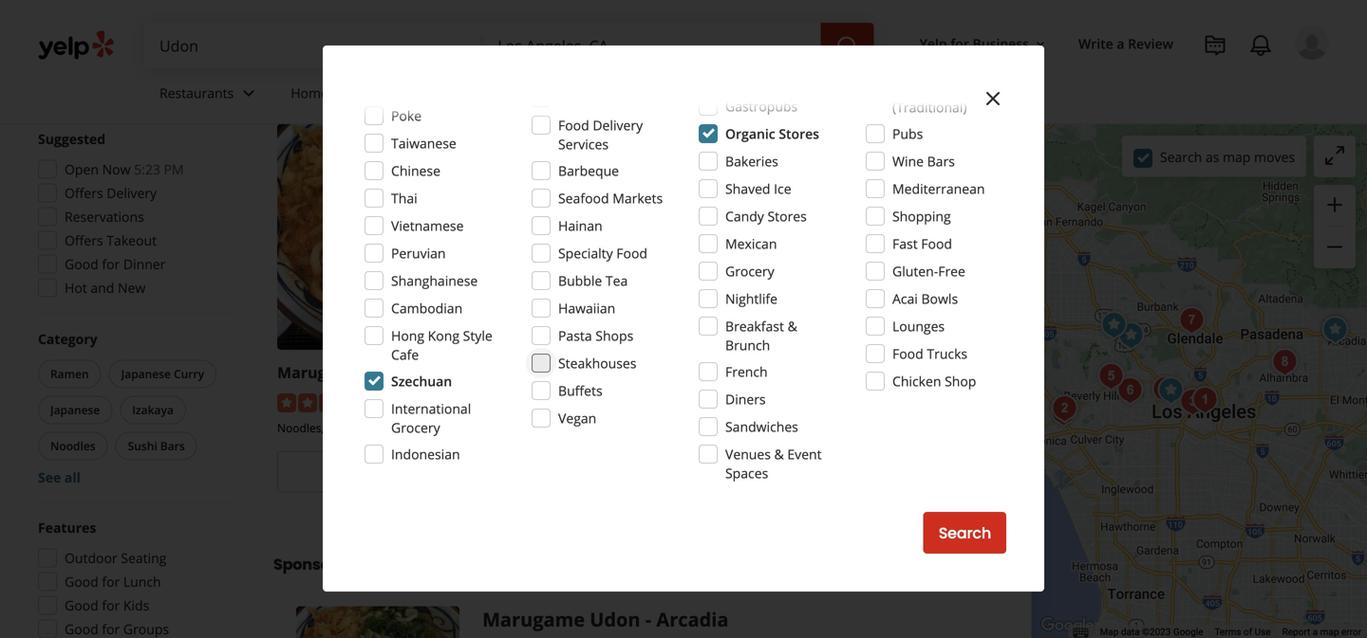 Task type: describe. For each thing, give the bounding box(es) containing it.
1 japanese, from the left
[[327, 421, 378, 436]]

izakaya button
[[120, 396, 186, 425]]

business categories element
[[144, 68, 1329, 123]]

udon for left the marugame udon - arcadia link
[[363, 363, 404, 383]]

3 japanese, from the left
[[822, 421, 873, 436]]

zoom in image
[[1323, 194, 1346, 216]]

search image
[[836, 35, 859, 58]]

fast
[[892, 235, 918, 253]]

sushi for sushi bars, japanese, thai
[[761, 421, 789, 436]]

noodles
[[50, 439, 96, 454]]

chicken
[[892, 373, 941, 391]]

spaces
[[725, 465, 768, 483]]

organic stores
[[725, 125, 819, 143]]

see all button
[[38, 469, 81, 487]]

marugame udon - glendale image
[[1173, 302, 1211, 340]]

map for moves
[[1223, 148, 1251, 166]]

lunch
[[123, 573, 161, 591]]

sushi for sushi bars
[[128, 439, 157, 454]]

16 chevron down v2 image
[[1033, 37, 1048, 52]]

3.9 (349 reviews)
[[387, 393, 491, 411]]

24 chevron down v2 image
[[238, 82, 260, 105]]

marugame for left the marugame udon - arcadia link
[[277, 363, 359, 383]]

2 horizontal spatial -
[[645, 607, 651, 633]]

zoom out image
[[1323, 236, 1346, 259]]

hot and new
[[65, 279, 146, 297]]

peruvian
[[391, 244, 446, 263]]

california
[[273, 36, 386, 67]]

japanese button
[[38, 396, 112, 425]]

1 horizontal spatial sushi
[[573, 421, 601, 436]]

diners
[[725, 391, 766, 409]]

sponsored results
[[273, 554, 414, 576]]

directions
[[368, 462, 443, 483]]

shanghainese
[[391, 272, 478, 290]]

2 japanese, from the left
[[519, 421, 570, 436]]

stores for organic stores
[[779, 125, 819, 143]]

google image
[[1036, 614, 1099, 639]]

gastropubs
[[725, 97, 798, 115]]

(580 reviews)
[[651, 393, 733, 411]]

tea
[[606, 272, 628, 290]]

food delivery services
[[558, 116, 643, 153]]

good for good for dinner
[[65, 255, 98, 273]]

$$$ button
[[136, 66, 183, 94]]

3.9
[[387, 393, 406, 411]]

american
[[892, 79, 951, 97]]

dinner
[[123, 255, 166, 273]]

specialty food
[[558, 244, 648, 263]]

koreatown
[[593, 363, 676, 383]]

featured takeout options
[[273, 74, 517, 101]]

american (traditional)
[[892, 79, 967, 116]]

for for kids
[[102, 597, 120, 615]]

hong
[[391, 327, 424, 345]]

get
[[338, 462, 364, 483]]

buffets
[[558, 382, 603, 400]]

seafood markets
[[558, 189, 663, 207]]

tokyo cube image
[[1112, 317, 1150, 355]]

0 horizontal spatial marugame udon - arcadia link
[[277, 363, 474, 383]]

group containing features
[[32, 519, 235, 639]]

nightlife
[[725, 290, 778, 308]]

chicken shop
[[892, 373, 976, 391]]

sushi bars, japanese, thai
[[761, 421, 898, 436]]

kids
[[123, 597, 149, 615]]

thai inside search dialog
[[391, 189, 417, 207]]

event
[[787, 446, 822, 464]]

new
[[118, 279, 146, 297]]

0 vertical spatial grocery
[[725, 263, 774, 281]]

best
[[347, 5, 397, 37]]

arcadia for left the marugame udon - arcadia link
[[416, 363, 474, 383]]

offers takeout
[[65, 232, 157, 250]]

group containing category
[[34, 330, 235, 488]]

user actions element
[[904, 24, 1356, 141]]

food for live/raw food
[[617, 89, 648, 107]]

see all
[[38, 469, 81, 487]]

lounges
[[892, 318, 945, 336]]

business
[[973, 35, 1029, 53]]

map data ©2023 google
[[1100, 627, 1203, 639]]

hong kong style cafe
[[391, 327, 492, 364]]

search dialog
[[0, 0, 1367, 639]]

for for business
[[951, 35, 969, 53]]

search button
[[923, 513, 1006, 554]]

map region
[[799, 0, 1367, 639]]

free
[[938, 263, 965, 281]]

and
[[91, 279, 114, 297]]

services inside business categories "element"
[[332, 84, 382, 102]]

get directions link
[[277, 451, 504, 493]]

category
[[38, 330, 97, 348]]

1 bars, from the left
[[604, 421, 631, 436]]

sushi bars
[[128, 439, 185, 454]]

4.3 star rating image
[[519, 394, 622, 413]]

offers for offers takeout
[[65, 232, 103, 250]]

good for good for kids
[[65, 597, 98, 615]]

home
[[291, 84, 328, 102]]

international grocery
[[391, 400, 471, 437]]

food for fast food
[[921, 235, 952, 253]]

japanese for japanese
[[50, 403, 100, 418]]

group containing suggested
[[32, 130, 235, 303]]

arcadia for the rightmost the marugame udon - arcadia link
[[656, 607, 729, 633]]

chinese inside search dialog
[[391, 162, 440, 180]]

good for lunch
[[65, 573, 161, 591]]

roll call - koreatown
[[519, 363, 676, 383]]

outdoor
[[65, 550, 117, 568]]

projects image
[[1204, 34, 1227, 57]]

vegan
[[558, 410, 596, 428]]

notifications image
[[1249, 34, 1272, 57]]

fusion
[[412, 421, 448, 436]]

kochi image
[[1092, 358, 1130, 396]]

noodles,
[[277, 421, 324, 436]]

sandwiches
[[725, 418, 798, 436]]

organic
[[725, 125, 775, 143]]

terms of use
[[1215, 627, 1271, 639]]

good for dinner
[[65, 255, 166, 273]]

write a review
[[1078, 35, 1173, 53]]

international
[[391, 400, 471, 418]]

food inside the food delivery services
[[558, 116, 589, 134]]

data
[[1121, 627, 1140, 639]]

2 24 chevron down v2 image from the left
[[616, 82, 639, 105]]

10
[[320, 5, 343, 37]]

redwhite boneless ramen
[[761, 363, 980, 383]]

(traditional)
[[892, 98, 967, 116]]

redwhite
[[761, 363, 839, 383]]

report a map error link
[[1282, 627, 1361, 639]]

angeles,
[[566, 5, 665, 37]]

ice
[[774, 180, 791, 198]]

candy stores
[[725, 207, 807, 225]]

roll
[[519, 363, 548, 383]]

boneless
[[843, 363, 920, 383]]

bowls
[[921, 290, 958, 308]]

& for breakfast
[[788, 318, 797, 336]]

bars for sushi bars
[[160, 439, 185, 454]]

map
[[1100, 627, 1119, 639]]

price group
[[38, 35, 235, 98]]

cambodian
[[391, 300, 463, 318]]

1 vertical spatial chinese
[[634, 421, 676, 436]]



Task type: locate. For each thing, give the bounding box(es) containing it.
1 horizontal spatial services
[[558, 135, 609, 153]]

0 vertical spatial marugame udon - arcadia
[[277, 363, 474, 383]]

for right the yelp
[[951, 35, 969, 53]]

sushi down 4.3 star rating image
[[573, 421, 601, 436]]

2 vertical spatial udon
[[590, 607, 640, 633]]

wine
[[892, 152, 924, 170]]

0 horizontal spatial japanese
[[50, 403, 100, 418]]

0 vertical spatial chinese
[[391, 162, 440, 180]]

bubble
[[558, 272, 602, 290]]

delivery inside the food delivery services
[[593, 116, 643, 134]]

japanese inside japanese button
[[50, 403, 100, 418]]

0 vertical spatial offers
[[65, 184, 103, 202]]

steakhouses
[[558, 355, 637, 373]]

bars inside button
[[160, 439, 185, 454]]

0 vertical spatial &
[[788, 318, 797, 336]]

los
[[525, 5, 562, 37]]

0 horizontal spatial thai
[[391, 189, 417, 207]]

roll call - koreatown image
[[1152, 372, 1190, 410]]

szechuan
[[391, 373, 452, 391]]

restaurants link
[[144, 68, 276, 123]]

sushi up the venues & event spaces
[[761, 421, 789, 436]]

grocery inside international grocery
[[391, 419, 440, 437]]

kong
[[428, 327, 460, 345]]

near
[[466, 5, 520, 37]]

good up hot
[[65, 255, 98, 273]]

pm right 10:00
[[918, 494, 938, 512]]

gluten-free
[[892, 263, 965, 281]]

pubs
[[892, 125, 923, 143]]

for for dinner
[[102, 255, 120, 273]]

for
[[951, 35, 969, 53], [102, 255, 120, 273], [102, 573, 120, 591], [102, 597, 120, 615]]

offers
[[65, 184, 103, 202], [65, 232, 103, 250]]

& inside the venues & event spaces
[[774, 446, 784, 464]]

$$$$ button
[[183, 66, 232, 94]]

bars down izakaya 'button'
[[160, 439, 185, 454]]

taiwanese
[[391, 134, 456, 152]]

top
[[273, 5, 316, 37]]

marugame udon - arcadia
[[277, 363, 474, 383], [482, 607, 729, 633]]

delivery for food delivery services
[[593, 116, 643, 134]]

0 vertical spatial arcadia
[[416, 363, 474, 383]]

1 horizontal spatial thai
[[876, 421, 898, 436]]

1 horizontal spatial &
[[788, 318, 797, 336]]

french
[[725, 363, 768, 381]]

-
[[408, 363, 413, 383], [584, 363, 589, 383], [645, 607, 651, 633]]

food for specialty food
[[616, 244, 648, 263]]

delivery down live/raw food
[[593, 116, 643, 134]]

marugame monzo image
[[1186, 382, 1224, 420]]

takeout up dinner
[[107, 232, 157, 250]]

offers down reservations
[[65, 232, 103, 250]]

1 horizontal spatial marugame udon - arcadia link
[[482, 607, 729, 633]]

1 offers from the top
[[65, 184, 103, 202]]

24 chevron down v2 image
[[526, 82, 549, 105], [616, 82, 639, 105]]

takeout
[[362, 74, 440, 101], [107, 232, 157, 250]]

all
[[64, 469, 81, 487]]

for up good for kids
[[102, 573, 120, 591]]

1 vertical spatial services
[[558, 135, 609, 153]]

grocery down mexican
[[725, 263, 774, 281]]

1 vertical spatial takeout
[[107, 232, 157, 250]]

0 horizontal spatial bars
[[160, 439, 185, 454]]

marugame udon - sawtelle image
[[1046, 390, 1084, 428]]

offers down open
[[65, 184, 103, 202]]

1 vertical spatial marugame udon - arcadia link
[[482, 607, 729, 633]]

japanese, down '4.8 star rating' image
[[822, 421, 873, 436]]

1 vertical spatial delivery
[[107, 184, 157, 202]]

for down offers takeout
[[102, 255, 120, 273]]

grocery down the international
[[391, 419, 440, 437]]

food up tea
[[616, 244, 648, 263]]

stores down gastropubs
[[779, 125, 819, 143]]

1 horizontal spatial bars,
[[792, 421, 819, 436]]

reviews)
[[440, 393, 491, 411], [682, 393, 733, 411]]

acai bowls
[[892, 290, 958, 308]]

yuko kitchen miracle mile image
[[1111, 372, 1149, 410]]

live/raw food
[[558, 89, 648, 107]]

food trucks
[[892, 345, 968, 363]]

1 vertical spatial bars
[[160, 439, 185, 454]]

1 vertical spatial thai
[[876, 421, 898, 436]]

a right "write"
[[1117, 35, 1125, 53]]

0 vertical spatial udon
[[401, 5, 461, 37]]

0 horizontal spatial sushi
[[128, 439, 157, 454]]

a right report at the bottom right of page
[[1313, 627, 1318, 639]]

1 vertical spatial stores
[[768, 207, 807, 225]]

delivery down open now 5:23 pm
[[107, 184, 157, 202]]

1 vertical spatial udon
[[363, 363, 404, 383]]

bars for wine bars
[[927, 152, 955, 170]]

1 horizontal spatial pm
[[918, 494, 938, 512]]

acai
[[892, 290, 918, 308]]

home services link
[[276, 68, 424, 123]]

1 horizontal spatial grocery
[[725, 263, 774, 281]]

offers for offers delivery
[[65, 184, 103, 202]]

0 vertical spatial a
[[1117, 35, 1125, 53]]

0 horizontal spatial marugame
[[277, 363, 359, 383]]

home services
[[291, 84, 382, 102]]

good down outdoor
[[65, 573, 98, 591]]

japanese up noodles at bottom
[[50, 403, 100, 418]]

1 vertical spatial &
[[774, 446, 784, 464]]

0 vertical spatial marugame
[[277, 363, 359, 383]]

bars, down '4.8 star rating' image
[[792, 421, 819, 436]]

keyboard shortcuts image
[[1073, 629, 1089, 638]]

24 chevron down v2 image left live/raw
[[526, 82, 549, 105]]

japanese, down 4.3 star rating image
[[519, 421, 570, 436]]

google
[[1173, 627, 1203, 639]]

takeout up poke
[[362, 74, 440, 101]]

2 good from the top
[[65, 573, 98, 591]]

3.9 star rating image
[[277, 394, 380, 413]]

moves
[[1254, 148, 1295, 166]]

marugame udon - arcadia for left the marugame udon - arcadia link
[[277, 363, 474, 383]]

0 horizontal spatial chinese
[[391, 162, 440, 180]]

asian
[[381, 421, 410, 436]]

open
[[65, 160, 99, 178]]

yelp
[[920, 35, 947, 53]]

1 horizontal spatial delivery
[[593, 116, 643, 134]]

0 horizontal spatial 24 chevron down v2 image
[[526, 82, 549, 105]]

0 vertical spatial pm
[[164, 160, 184, 178]]

sushi bars button
[[115, 432, 197, 461]]

search for search
[[939, 523, 991, 544]]

bubble tea
[[558, 272, 628, 290]]

1 vertical spatial search
[[939, 523, 991, 544]]

food up chicken
[[892, 345, 924, 363]]

delivery inside group
[[107, 184, 157, 202]]

expand map image
[[1323, 144, 1346, 167]]

stores for candy stores
[[768, 207, 807, 225]]

1 horizontal spatial 24 chevron down v2 image
[[616, 82, 639, 105]]

4.8 star rating image
[[761, 394, 863, 413]]

food
[[617, 89, 648, 107], [558, 116, 589, 134], [921, 235, 952, 253], [616, 244, 648, 263], [892, 345, 924, 363]]

0 horizontal spatial services
[[332, 84, 382, 102]]

a for report
[[1313, 627, 1318, 639]]

1 horizontal spatial -
[[584, 363, 589, 383]]

& left the event on the right
[[774, 446, 784, 464]]

2 vertical spatial good
[[65, 597, 98, 615]]

venues & event spaces
[[725, 446, 822, 483]]

0 horizontal spatial arcadia
[[416, 363, 474, 383]]

0 vertical spatial thai
[[391, 189, 417, 207]]

1 reviews) from the left
[[440, 393, 491, 411]]

0 horizontal spatial takeout
[[107, 232, 157, 250]]

0 vertical spatial japanese
[[121, 366, 171, 382]]

1 vertical spatial marugame udon - arcadia
[[482, 607, 729, 633]]

japanese,
[[327, 421, 378, 436], [519, 421, 570, 436], [822, 421, 873, 436]]

japanese for japanese curry
[[121, 366, 171, 382]]

services
[[332, 84, 382, 102], [558, 135, 609, 153]]

udon for the rightmost the marugame udon - arcadia link
[[590, 607, 640, 633]]

bars inside search dialog
[[927, 152, 955, 170]]

japanese inside japanese curry button
[[121, 366, 171, 382]]

roll call - koreatown link
[[519, 363, 676, 383]]

food right live/raw
[[617, 89, 648, 107]]

yelp for business button
[[912, 27, 1056, 61]]

for for lunch
[[102, 573, 120, 591]]

suggested
[[38, 130, 106, 148]]

mediterranean
[[892, 180, 985, 198]]

None search field
[[144, 23, 878, 68]]

write
[[1078, 35, 1113, 53]]

bars,
[[604, 421, 631, 436], [792, 421, 819, 436]]

pm inside group
[[164, 160, 184, 178]]

bars
[[927, 152, 955, 170], [160, 439, 185, 454]]

1 vertical spatial offers
[[65, 232, 103, 250]]

seafood
[[558, 189, 609, 207]]

pasta
[[558, 327, 592, 345]]

map right as
[[1223, 148, 1251, 166]]

bars up mediterranean
[[927, 152, 955, 170]]

marugame udon - arcadia for the rightmost the marugame udon - arcadia link
[[482, 607, 729, 633]]

specialty
[[558, 244, 613, 263]]

japanese, sushi bars, chinese
[[519, 421, 676, 436]]

1 24 chevron down v2 image from the left
[[526, 82, 549, 105]]

search for search as map moves
[[1160, 148, 1202, 166]]

sushi down izakaya 'button'
[[128, 439, 157, 454]]

0 vertical spatial bars
[[927, 152, 955, 170]]

2 offers from the top
[[65, 232, 103, 250]]

0 horizontal spatial marugame udon - arcadia
[[277, 363, 474, 383]]

poke
[[391, 107, 422, 125]]

marugame udon - arcadia image
[[1316, 311, 1354, 349], [1316, 311, 1354, 349]]

0 horizontal spatial &
[[774, 446, 784, 464]]

0 horizontal spatial search
[[939, 523, 991, 544]]

services up barbeque
[[558, 135, 609, 153]]

1 vertical spatial japanese
[[50, 403, 100, 418]]

marugame udon-los angeles image
[[1174, 384, 1212, 422]]

offers delivery
[[65, 184, 157, 202]]

3 good from the top
[[65, 597, 98, 615]]

chinese down taiwanese
[[391, 162, 440, 180]]

reviews) right (349
[[440, 393, 491, 411]]

close image
[[982, 87, 1004, 110]]

10:00
[[881, 494, 915, 512]]

1 vertical spatial good
[[65, 573, 98, 591]]

0 horizontal spatial japanese,
[[327, 421, 378, 436]]

1 horizontal spatial japanese,
[[519, 421, 570, 436]]

chinese down (580
[[634, 421, 676, 436]]

hangari kalguksu image
[[1146, 371, 1184, 409]]

arcadia
[[416, 363, 474, 383], [656, 607, 729, 633]]

0 horizontal spatial pm
[[164, 160, 184, 178]]

good for good for lunch
[[65, 573, 98, 591]]

map for error
[[1320, 627, 1339, 639]]

for down good for lunch
[[102, 597, 120, 615]]

food up gluten-free
[[921, 235, 952, 253]]

mexican
[[725, 235, 777, 253]]

& for venues
[[774, 446, 784, 464]]

1 good from the top
[[65, 255, 98, 273]]

hainan
[[558, 217, 603, 235]]

good for kids
[[65, 597, 149, 615]]

& right the breakfast at the right of the page
[[788, 318, 797, 336]]

- for bars,
[[584, 363, 589, 383]]

japanese curry button
[[109, 360, 217, 389]]

kyoto gyukatsu image
[[1266, 344, 1304, 382]]

now
[[102, 160, 131, 178]]

of
[[1244, 627, 1252, 639]]

terms of use link
[[1215, 627, 1271, 639]]

0 vertical spatial good
[[65, 255, 98, 273]]

0 horizontal spatial grocery
[[391, 419, 440, 437]]

1 horizontal spatial takeout
[[362, 74, 440, 101]]

1 horizontal spatial arcadia
[[656, 607, 729, 633]]

1 horizontal spatial bars
[[927, 152, 955, 170]]

1 horizontal spatial a
[[1313, 627, 1318, 639]]

japanese curry
[[121, 366, 204, 382]]

1 vertical spatial pm
[[918, 494, 938, 512]]

1 vertical spatial a
[[1313, 627, 1318, 639]]

map left error at the right of the page
[[1320, 627, 1339, 639]]

0 horizontal spatial -
[[408, 363, 413, 383]]

delivery for offers delivery
[[107, 184, 157, 202]]

0 vertical spatial stores
[[779, 125, 819, 143]]

1 horizontal spatial chinese
[[634, 421, 676, 436]]

0 horizontal spatial map
[[1223, 148, 1251, 166]]

0 horizontal spatial a
[[1117, 35, 1125, 53]]

sushi inside sushi bars button
[[128, 439, 157, 454]]

ramen
[[924, 363, 980, 383]]

good
[[65, 255, 98, 273], [65, 573, 98, 591], [65, 597, 98, 615]]

group
[[32, 130, 235, 303], [1314, 185, 1356, 269], [34, 330, 235, 488], [32, 519, 235, 639]]

wine bars
[[892, 152, 955, 170]]

japanese, down '3.9 star rating' image
[[327, 421, 378, 436]]

search inside button
[[939, 523, 991, 544]]

pasta shops
[[558, 327, 633, 345]]

shopping
[[892, 207, 951, 225]]

for inside button
[[951, 35, 969, 53]]

1 horizontal spatial reviews)
[[682, 393, 733, 411]]

udon
[[401, 5, 461, 37], [363, 363, 404, 383], [590, 607, 640, 633]]

results
[[359, 554, 414, 576]]

1 vertical spatial arcadia
[[656, 607, 729, 633]]

hot
[[65, 279, 87, 297]]

redwhite boneless ramen image
[[1095, 307, 1133, 345]]

0 vertical spatial map
[[1223, 148, 1251, 166]]

yelp for business
[[920, 35, 1029, 53]]

0 vertical spatial delivery
[[593, 116, 643, 134]]

0 horizontal spatial delivery
[[107, 184, 157, 202]]

0 horizontal spatial reviews)
[[440, 393, 491, 411]]

a for write
[[1117, 35, 1125, 53]]

1 horizontal spatial japanese
[[121, 366, 171, 382]]

& inside breakfast & brunch
[[788, 318, 797, 336]]

bars, right "vegan" on the left of the page
[[604, 421, 631, 436]]

food down live/raw
[[558, 116, 589, 134]]

pm right 5:23
[[164, 160, 184, 178]]

as
[[1206, 148, 1219, 166]]

services inside the food delivery services
[[558, 135, 609, 153]]

1 horizontal spatial marugame udon - arcadia
[[482, 607, 729, 633]]

good down good for lunch
[[65, 597, 98, 615]]

0 vertical spatial takeout
[[362, 74, 440, 101]]

0 vertical spatial services
[[332, 84, 382, 102]]

hawaiian
[[558, 300, 615, 318]]

reviews) right (580
[[682, 393, 733, 411]]

until
[[849, 494, 877, 512]]

takeout inside group
[[107, 232, 157, 250]]

1 horizontal spatial map
[[1320, 627, 1339, 639]]

marugame udon - arcadia link
[[277, 363, 474, 383], [482, 607, 729, 633]]

japanese up izakaya
[[121, 366, 171, 382]]

marugame for the rightmost the marugame udon - arcadia link
[[482, 607, 585, 633]]

seating
[[121, 550, 166, 568]]

1 horizontal spatial marugame
[[482, 607, 585, 633]]

2 horizontal spatial japanese,
[[822, 421, 873, 436]]

2 reviews) from the left
[[682, 393, 733, 411]]

1 vertical spatial marugame
[[482, 607, 585, 633]]

mogumogu image
[[1045, 394, 1083, 432]]

1 vertical spatial grocery
[[391, 419, 440, 437]]

2 horizontal spatial sushi
[[761, 421, 789, 436]]

thai down chicken
[[876, 421, 898, 436]]

0 horizontal spatial bars,
[[604, 421, 631, 436]]

0 vertical spatial marugame udon - arcadia link
[[277, 363, 474, 383]]

$$$
[[151, 72, 170, 88]]

noodles, japanese, asian fusion
[[277, 421, 448, 436]]

takeout for offers
[[107, 232, 157, 250]]

redwhite boneless ramen link
[[761, 363, 980, 383]]

0 vertical spatial search
[[1160, 148, 1202, 166]]

2 bars, from the left
[[792, 421, 819, 436]]

markets
[[613, 189, 663, 207]]

1 horizontal spatial search
[[1160, 148, 1202, 166]]

stores down ice
[[768, 207, 807, 225]]

takeout for featured
[[362, 74, 440, 101]]

candy
[[725, 207, 764, 225]]

services right home
[[332, 84, 382, 102]]

- for asian
[[408, 363, 413, 383]]

udon inside the top 10 best udon near los angeles, california
[[401, 5, 461, 37]]

24 chevron down v2 image right live/raw
[[616, 82, 639, 105]]

thai up vietnamese
[[391, 189, 417, 207]]

1 vertical spatial map
[[1320, 627, 1339, 639]]

search
[[1160, 148, 1202, 166], [939, 523, 991, 544]]

open now 5:23 pm
[[65, 160, 184, 178]]

chinese
[[391, 162, 440, 180], [634, 421, 676, 436]]



Task type: vqa. For each thing, say whether or not it's contained in the screenshot.
"black diamond paver stones & landscape"
no



